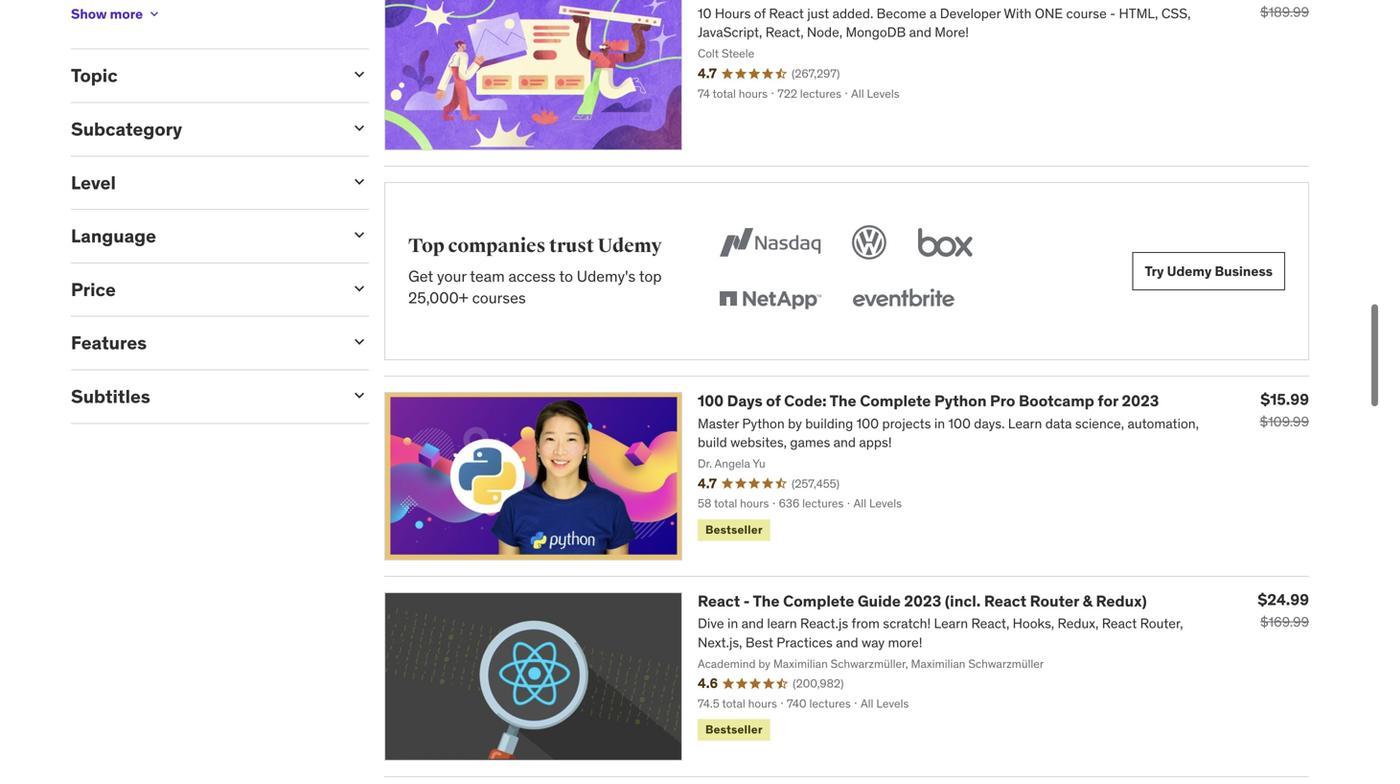 Task type: locate. For each thing, give the bounding box(es) containing it.
pro
[[990, 391, 1016, 411]]

react
[[698, 591, 740, 611], [984, 591, 1027, 611]]

1 horizontal spatial complete
[[860, 391, 931, 411]]

react right (incl.
[[984, 591, 1027, 611]]

$24.99 $169.99
[[1258, 590, 1309, 631]]

the
[[830, 391, 857, 411], [753, 591, 780, 611]]

more
[[110, 5, 143, 22]]

0 vertical spatial udemy
[[598, 234, 662, 258]]

100
[[698, 391, 724, 411]]

nasdaq image
[[715, 222, 825, 264]]

1 vertical spatial small image
[[350, 225, 369, 245]]

udemy right try
[[1167, 262, 1212, 280]]

react - the complete guide 2023 (incl. react router & redux) link
[[698, 591, 1147, 611]]

complete left python
[[860, 391, 931, 411]]

eventbrite image
[[848, 279, 958, 321]]

udemy up top
[[598, 234, 662, 258]]

3 small image from the top
[[350, 332, 369, 351]]

2 react from the left
[[984, 591, 1027, 611]]

3 small image from the top
[[350, 279, 369, 298]]

features
[[71, 331, 147, 354]]

language
[[71, 224, 156, 247]]

netapp image
[[715, 279, 825, 321]]

volkswagen image
[[848, 222, 890, 264]]

1 small image from the top
[[350, 118, 369, 138]]

1 react from the left
[[698, 591, 740, 611]]

0 vertical spatial small image
[[350, 118, 369, 138]]

4 small image from the top
[[350, 386, 369, 405]]

get
[[408, 267, 433, 286]]

1 horizontal spatial 2023
[[1122, 391, 1159, 411]]

try udemy business link
[[1133, 252, 1285, 291]]

udemy
[[598, 234, 662, 258], [1167, 262, 1212, 280]]

access
[[509, 267, 556, 286]]

complete left guide
[[783, 591, 854, 611]]

top companies trust udemy get your team access to udemy's top 25,000+ courses
[[408, 234, 662, 308]]

2023 left (incl.
[[904, 591, 942, 611]]

box image
[[913, 222, 978, 264]]

1 small image from the top
[[350, 65, 369, 84]]

1 vertical spatial the
[[753, 591, 780, 611]]

small image for features
[[350, 332, 369, 351]]

router
[[1030, 591, 1079, 611]]

2 vertical spatial small image
[[350, 332, 369, 351]]

(incl.
[[945, 591, 981, 611]]

2023
[[1122, 391, 1159, 411], [904, 591, 942, 611]]

small image for subtitles
[[350, 386, 369, 405]]

the right code:
[[830, 391, 857, 411]]

to
[[559, 267, 573, 286]]

team
[[470, 267, 505, 286]]

0 horizontal spatial 2023
[[904, 591, 942, 611]]

0 horizontal spatial the
[[753, 591, 780, 611]]

1 vertical spatial 2023
[[904, 591, 942, 611]]

react left -
[[698, 591, 740, 611]]

subcategory
[[71, 117, 182, 140]]

courses
[[472, 288, 526, 308]]

$169.99
[[1261, 613, 1309, 631]]

trust
[[549, 234, 594, 258]]

small image for level
[[350, 172, 369, 191]]

the right -
[[753, 591, 780, 611]]

complete
[[860, 391, 931, 411], [783, 591, 854, 611]]

1 horizontal spatial udemy
[[1167, 262, 1212, 280]]

small image
[[350, 65, 369, 84], [350, 172, 369, 191], [350, 279, 369, 298], [350, 386, 369, 405]]

try udemy business
[[1145, 262, 1273, 280]]

try
[[1145, 262, 1164, 280]]

$15.99 $109.99
[[1260, 390, 1309, 431]]

1 vertical spatial complete
[[783, 591, 854, 611]]

small image
[[350, 118, 369, 138], [350, 225, 369, 245], [350, 332, 369, 351]]

show more
[[71, 5, 143, 22]]

xsmall image
[[147, 6, 162, 22]]

redux)
[[1096, 591, 1147, 611]]

0 horizontal spatial react
[[698, 591, 740, 611]]

2023 right for
[[1122, 391, 1159, 411]]

level
[[71, 171, 116, 194]]

price button
[[71, 278, 335, 301]]

guide
[[858, 591, 901, 611]]

features button
[[71, 331, 335, 354]]

25,000+
[[408, 288, 468, 308]]

small image for subcategory
[[350, 118, 369, 138]]

1 horizontal spatial react
[[984, 591, 1027, 611]]

2 small image from the top
[[350, 225, 369, 245]]

0 vertical spatial complete
[[860, 391, 931, 411]]

100 days of code: the complete python pro bootcamp for 2023
[[698, 391, 1159, 411]]

0 horizontal spatial complete
[[783, 591, 854, 611]]

0 horizontal spatial udemy
[[598, 234, 662, 258]]

small image for topic
[[350, 65, 369, 84]]

1 horizontal spatial the
[[830, 391, 857, 411]]

2 small image from the top
[[350, 172, 369, 191]]



Task type: describe. For each thing, give the bounding box(es) containing it.
$15.99
[[1261, 390, 1309, 409]]

of
[[766, 391, 781, 411]]

$24.99
[[1258, 590, 1309, 610]]

top
[[408, 234, 445, 258]]

price
[[71, 278, 116, 301]]

small image for price
[[350, 279, 369, 298]]

react - the complete guide 2023 (incl. react router & redux)
[[698, 591, 1147, 611]]

0 vertical spatial 2023
[[1122, 391, 1159, 411]]

-
[[744, 591, 750, 611]]

level button
[[71, 171, 335, 194]]

udemy's
[[577, 267, 636, 286]]

your
[[437, 267, 467, 286]]

small image for language
[[350, 225, 369, 245]]

companies
[[448, 234, 546, 258]]

days
[[727, 391, 763, 411]]

subtitles
[[71, 385, 150, 408]]

code:
[[784, 391, 827, 411]]

bootcamp
[[1019, 391, 1095, 411]]

&
[[1083, 591, 1093, 611]]

$189.99
[[1261, 3, 1309, 20]]

for
[[1098, 391, 1119, 411]]

subtitles button
[[71, 385, 335, 408]]

udemy inside top companies trust udemy get your team access to udemy's top 25,000+ courses
[[598, 234, 662, 258]]

topic
[[71, 64, 118, 87]]

100 days of code: the complete python pro bootcamp for 2023 link
[[698, 391, 1159, 411]]

$109.99
[[1260, 413, 1309, 431]]

top
[[639, 267, 662, 286]]

1 vertical spatial udemy
[[1167, 262, 1212, 280]]

subcategory button
[[71, 117, 335, 140]]

topic button
[[71, 64, 335, 87]]

0 vertical spatial the
[[830, 391, 857, 411]]

show more button
[[71, 0, 162, 33]]

python
[[935, 391, 987, 411]]

language button
[[71, 224, 335, 247]]

show
[[71, 5, 107, 22]]

business
[[1215, 262, 1273, 280]]



Task type: vqa. For each thing, say whether or not it's contained in the screenshot.
Scrum to the top
no



